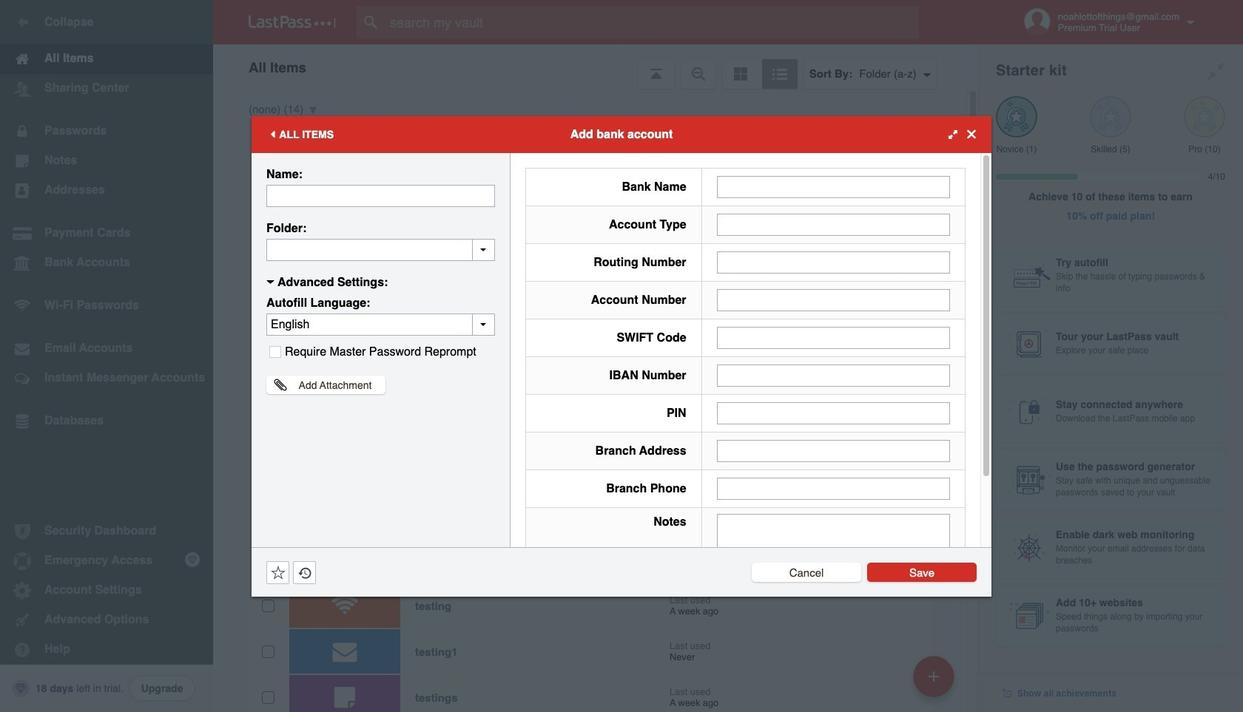 Task type: locate. For each thing, give the bounding box(es) containing it.
vault options navigation
[[213, 44, 978, 89]]

None text field
[[266, 185, 495, 207], [717, 213, 950, 236], [266, 239, 495, 261], [717, 251, 950, 273], [717, 289, 950, 311], [717, 364, 950, 387], [717, 402, 950, 424], [717, 514, 950, 606], [266, 185, 495, 207], [717, 213, 950, 236], [266, 239, 495, 261], [717, 251, 950, 273], [717, 289, 950, 311], [717, 364, 950, 387], [717, 402, 950, 424], [717, 514, 950, 606]]

main navigation navigation
[[0, 0, 213, 713]]

Search search field
[[357, 6, 948, 38]]

new item image
[[929, 672, 939, 682]]

dialog
[[252, 116, 992, 615]]

None text field
[[717, 176, 950, 198], [717, 327, 950, 349], [717, 440, 950, 462], [717, 478, 950, 500], [717, 176, 950, 198], [717, 327, 950, 349], [717, 440, 950, 462], [717, 478, 950, 500]]



Task type: describe. For each thing, give the bounding box(es) containing it.
new item navigation
[[908, 652, 963, 713]]

lastpass image
[[249, 16, 336, 29]]

search my vault text field
[[357, 6, 948, 38]]



